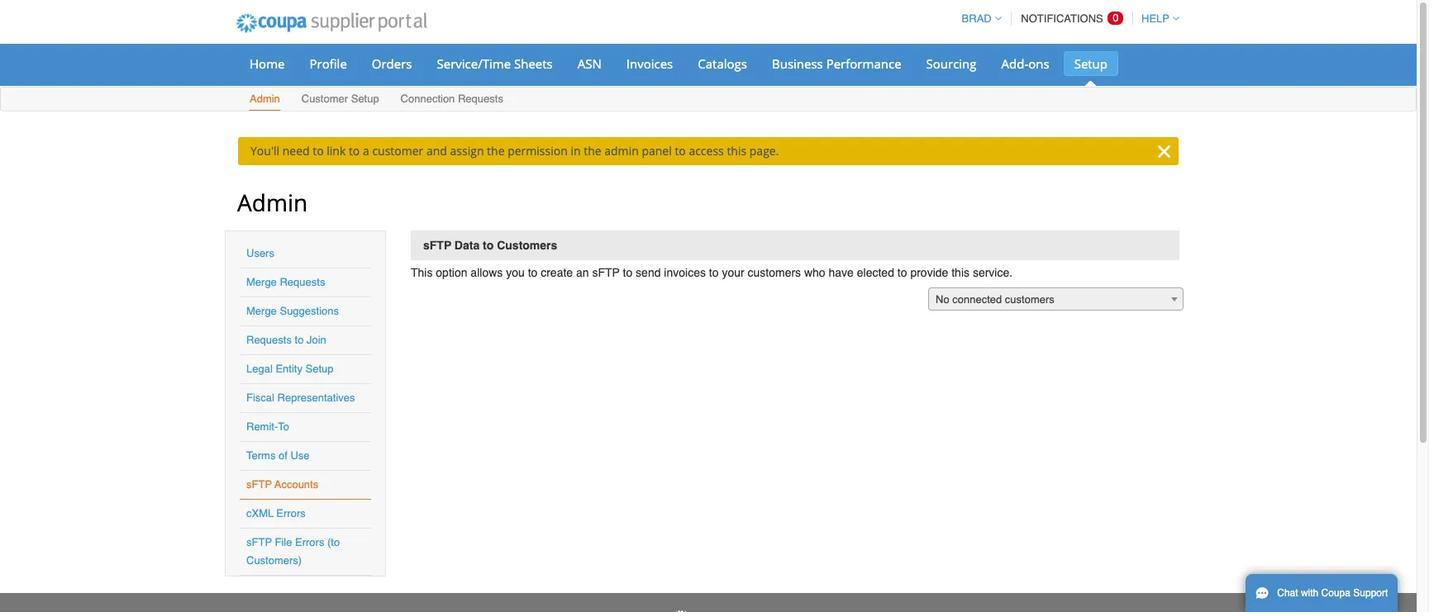 Task type: locate. For each thing, give the bounding box(es) containing it.
errors left (to
[[295, 536, 324, 549]]

chat with coupa support button
[[1246, 574, 1398, 612]]

this option allows you to create an sftp to send invoices to your customers who have elected to provide this service.
[[411, 266, 1013, 279]]

navigation containing notifications 0
[[954, 2, 1180, 35]]

sftp left data
[[423, 239, 451, 252]]

sftp inside sftp file errors (to customers)
[[246, 536, 272, 549]]

an
[[576, 266, 589, 279]]

customers left who on the right of the page
[[748, 266, 801, 279]]

link
[[327, 143, 346, 159]]

page.
[[750, 143, 779, 159]]

fiscal representatives link
[[246, 392, 355, 404]]

coupa supplier portal image
[[225, 2, 438, 44], [667, 610, 750, 612]]

join
[[307, 334, 326, 346]]

2 horizontal spatial setup
[[1074, 55, 1108, 72]]

admin
[[604, 143, 639, 159]]

0 vertical spatial requests
[[458, 93, 503, 105]]

option
[[436, 266, 467, 279]]

merge down "users" link
[[246, 276, 277, 288]]

invoices
[[626, 55, 673, 72]]

2 vertical spatial requests
[[246, 334, 292, 346]]

customers
[[748, 266, 801, 279], [1005, 293, 1055, 306]]

1 horizontal spatial this
[[952, 266, 970, 279]]

service/time sheets link
[[426, 51, 564, 76]]

0 horizontal spatial coupa supplier portal image
[[225, 2, 438, 44]]

1 vertical spatial requests
[[280, 276, 325, 288]]

errors down accounts
[[276, 508, 306, 520]]

1 vertical spatial customers
[[1005, 293, 1055, 306]]

the right assign
[[487, 143, 505, 159]]

0 vertical spatial this
[[727, 143, 747, 159]]

fiscal representatives
[[246, 392, 355, 404]]

requests up 'suggestions'
[[280, 276, 325, 288]]

no connected customers
[[936, 293, 1055, 306]]

sourcing
[[926, 55, 977, 72]]

have
[[829, 266, 854, 279]]

the right in
[[584, 143, 601, 159]]

create
[[541, 266, 573, 279]]

no
[[936, 293, 949, 306]]

0 horizontal spatial the
[[487, 143, 505, 159]]

1 horizontal spatial coupa supplier portal image
[[667, 610, 750, 612]]

sftp accounts link
[[246, 479, 318, 491]]

in
[[571, 143, 581, 159]]

sheets
[[514, 55, 553, 72]]

admin down home
[[250, 93, 280, 105]]

this left the page.
[[727, 143, 747, 159]]

terms of use
[[246, 450, 310, 462]]

to right the 'you'
[[528, 266, 538, 279]]

to left link
[[313, 143, 324, 159]]

1 vertical spatial merge
[[246, 305, 277, 317]]

cxml errors link
[[246, 508, 306, 520]]

merge requests link
[[246, 276, 325, 288]]

cxml errors
[[246, 508, 306, 520]]

merge down merge requests link
[[246, 305, 277, 317]]

0 vertical spatial merge
[[246, 276, 277, 288]]

brad
[[962, 12, 992, 25]]

to
[[313, 143, 324, 159], [349, 143, 360, 159], [675, 143, 686, 159], [483, 239, 494, 252], [528, 266, 538, 279], [623, 266, 633, 279], [709, 266, 719, 279], [897, 266, 907, 279], [295, 334, 304, 346]]

you
[[506, 266, 525, 279]]

errors inside sftp file errors (to customers)
[[295, 536, 324, 549]]

assign
[[450, 143, 484, 159]]

coupa
[[1321, 588, 1351, 599]]

0 vertical spatial errors
[[276, 508, 306, 520]]

your
[[722, 266, 744, 279]]

errors
[[276, 508, 306, 520], [295, 536, 324, 549]]

performance
[[826, 55, 901, 72]]

admin link
[[249, 89, 281, 111]]

0 vertical spatial customers
[[748, 266, 801, 279]]

connection requests
[[401, 93, 503, 105]]

setup down join
[[305, 363, 334, 375]]

1 horizontal spatial the
[[584, 143, 601, 159]]

requests up legal
[[246, 334, 292, 346]]

requests for connection requests
[[458, 93, 503, 105]]

setup
[[1074, 55, 1108, 72], [351, 93, 379, 105], [305, 363, 334, 375]]

setup right customer
[[351, 93, 379, 105]]

orders
[[372, 55, 412, 72]]

sftp up cxml
[[246, 479, 272, 491]]

and
[[426, 143, 447, 159]]

to left your
[[709, 266, 719, 279]]

1 horizontal spatial setup
[[351, 93, 379, 105]]

to left join
[[295, 334, 304, 346]]

merge suggestions link
[[246, 305, 339, 317]]

1 horizontal spatial customers
[[1005, 293, 1055, 306]]

remit-
[[246, 421, 278, 433]]

you'll
[[250, 143, 279, 159]]

0 vertical spatial coupa supplier portal image
[[225, 2, 438, 44]]

1 vertical spatial admin
[[237, 187, 308, 218]]

customers down service.
[[1005, 293, 1055, 306]]

to
[[278, 421, 289, 433]]

representatives
[[277, 392, 355, 404]]

2 merge from the top
[[246, 305, 277, 317]]

sftp for sftp accounts
[[246, 479, 272, 491]]

asn link
[[567, 51, 612, 76]]

notifications
[[1021, 12, 1103, 25]]

sftp up customers)
[[246, 536, 272, 549]]

requests
[[458, 93, 503, 105], [280, 276, 325, 288], [246, 334, 292, 346]]

merge
[[246, 276, 277, 288], [246, 305, 277, 317]]

sftp file errors (to customers)
[[246, 536, 340, 567]]

this
[[727, 143, 747, 159], [952, 266, 970, 279]]

admin down you'll
[[237, 187, 308, 218]]

the
[[487, 143, 505, 159], [584, 143, 601, 159]]

sftp for sftp file errors (to customers)
[[246, 536, 272, 549]]

customer
[[301, 93, 348, 105]]

1 vertical spatial errors
[[295, 536, 324, 549]]

file
[[275, 536, 292, 549]]

1 merge from the top
[[246, 276, 277, 288]]

0 horizontal spatial customers
[[748, 266, 801, 279]]

this right provide
[[952, 266, 970, 279]]

home link
[[239, 51, 295, 76]]

setup down 'notifications 0'
[[1074, 55, 1108, 72]]

sftp
[[423, 239, 451, 252], [592, 266, 620, 279], [246, 479, 272, 491], [246, 536, 272, 549]]

admin
[[250, 93, 280, 105], [237, 187, 308, 218]]

use
[[291, 450, 310, 462]]

add-
[[1001, 55, 1028, 72]]

navigation
[[954, 2, 1180, 35]]

merge requests
[[246, 276, 325, 288]]

connection
[[401, 93, 455, 105]]

1 vertical spatial setup
[[351, 93, 379, 105]]

support
[[1353, 588, 1388, 599]]

connected
[[952, 293, 1002, 306]]

setup link
[[1064, 51, 1118, 76]]

legal entity setup
[[246, 363, 334, 375]]

this
[[411, 266, 433, 279]]

home
[[250, 55, 285, 72]]

1 vertical spatial coupa supplier portal image
[[667, 610, 750, 612]]

orders link
[[361, 51, 423, 76]]

requests down service/time
[[458, 93, 503, 105]]

service/time
[[437, 55, 511, 72]]

notifications 0
[[1021, 12, 1119, 25]]

2 vertical spatial setup
[[305, 363, 334, 375]]

accounts
[[274, 479, 318, 491]]



Task type: describe. For each thing, give the bounding box(es) containing it.
business
[[772, 55, 823, 72]]

sftp file errors (to customers) link
[[246, 536, 340, 567]]

access
[[689, 143, 724, 159]]

suggestions
[[280, 305, 339, 317]]

sftp for sftp data to customers
[[423, 239, 451, 252]]

merge for merge requests
[[246, 276, 277, 288]]

to right data
[[483, 239, 494, 252]]

of
[[279, 450, 288, 462]]

No connected customers text field
[[929, 288, 1183, 312]]

customers)
[[246, 555, 302, 567]]

permission
[[508, 143, 568, 159]]

invoices link
[[616, 51, 684, 76]]

profile
[[310, 55, 347, 72]]

add-ons link
[[991, 51, 1060, 76]]

elected
[[857, 266, 894, 279]]

sourcing link
[[915, 51, 987, 76]]

provide
[[910, 266, 948, 279]]

a
[[363, 143, 369, 159]]

to right elected
[[897, 266, 907, 279]]

cxml
[[246, 508, 274, 520]]

who
[[804, 266, 825, 279]]

0 vertical spatial setup
[[1074, 55, 1108, 72]]

invoices
[[664, 266, 706, 279]]

0 horizontal spatial this
[[727, 143, 747, 159]]

send
[[636, 266, 661, 279]]

asn
[[578, 55, 602, 72]]

brad link
[[954, 12, 1002, 25]]

to left a
[[349, 143, 360, 159]]

chat with coupa support
[[1277, 588, 1388, 599]]

with
[[1301, 588, 1319, 599]]

users link
[[246, 247, 274, 260]]

remit-to link
[[246, 421, 289, 433]]

requests to join
[[246, 334, 326, 346]]

0 horizontal spatial setup
[[305, 363, 334, 375]]

1 vertical spatial this
[[952, 266, 970, 279]]

allows
[[471, 266, 503, 279]]

(to
[[327, 536, 340, 549]]

panel
[[642, 143, 672, 159]]

0
[[1113, 12, 1119, 24]]

customer setup
[[301, 93, 379, 105]]

business performance link
[[761, 51, 912, 76]]

add-ons
[[1001, 55, 1049, 72]]

service/time sheets
[[437, 55, 553, 72]]

legal
[[246, 363, 273, 375]]

chat
[[1277, 588, 1298, 599]]

remit-to
[[246, 421, 289, 433]]

merge suggestions
[[246, 305, 339, 317]]

fiscal
[[246, 392, 274, 404]]

business performance
[[772, 55, 901, 72]]

data
[[454, 239, 480, 252]]

profile link
[[299, 51, 358, 76]]

customers inside text field
[[1005, 293, 1055, 306]]

to left send
[[623, 266, 633, 279]]

1 the from the left
[[487, 143, 505, 159]]

legal entity setup link
[[246, 363, 334, 375]]

terms of use link
[[246, 450, 310, 462]]

merge for merge suggestions
[[246, 305, 277, 317]]

2 the from the left
[[584, 143, 601, 159]]

connection requests link
[[400, 89, 504, 111]]

ons
[[1028, 55, 1049, 72]]

help
[[1142, 12, 1170, 25]]

requests to join link
[[246, 334, 326, 346]]

0 vertical spatial admin
[[250, 93, 280, 105]]

to right "panel"
[[675, 143, 686, 159]]

sftp right an
[[592, 266, 620, 279]]

service.
[[973, 266, 1013, 279]]

users
[[246, 247, 274, 260]]

catalogs link
[[687, 51, 758, 76]]

entity
[[276, 363, 302, 375]]

terms
[[246, 450, 276, 462]]

customers
[[497, 239, 557, 252]]

sftp data to customers
[[423, 239, 557, 252]]

need
[[282, 143, 310, 159]]

requests for merge requests
[[280, 276, 325, 288]]

customer
[[372, 143, 423, 159]]

No connected customers field
[[928, 288, 1184, 312]]



Task type: vqa. For each thing, say whether or not it's contained in the screenshot.
Merge Suggestions
yes



